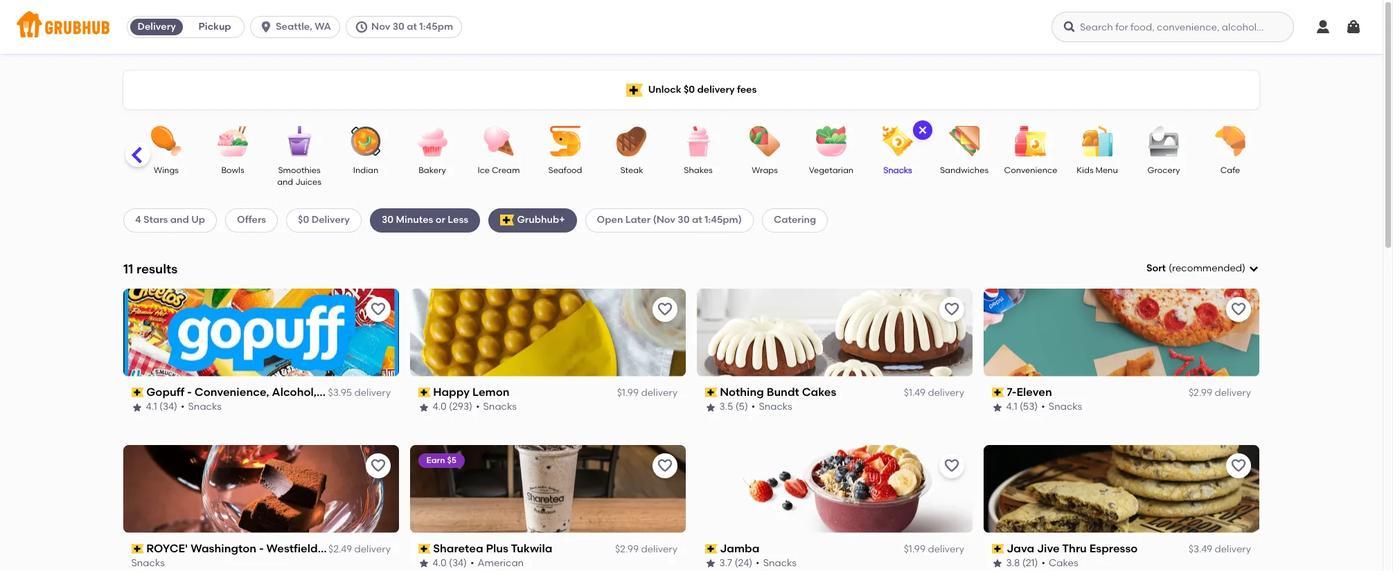 Task type: locate. For each thing, give the bounding box(es) containing it.
and left "up"
[[170, 214, 189, 226]]

star icon image left 4.0 (293)
[[418, 402, 430, 413]]

$1.99
[[617, 387, 639, 399], [904, 544, 926, 556]]

$2.49 delivery
[[328, 544, 391, 556]]

2 horizontal spatial save this restaurant image
[[1231, 301, 1247, 318]]

1 4.1 from the left
[[146, 401, 157, 413]]

star icon image for 7-eleven
[[992, 402, 1003, 413]]

• down happy lemon
[[476, 401, 480, 413]]

happy
[[433, 386, 470, 399]]

earn
[[427, 456, 446, 465]]

grocery
[[1148, 166, 1180, 175]]

1 horizontal spatial $0
[[684, 84, 695, 96]]

delivery left "pickup"
[[137, 21, 176, 33]]

star icon image
[[132, 402, 143, 413], [418, 402, 430, 413], [705, 402, 716, 413], [992, 402, 1003, 413], [418, 559, 430, 570], [705, 559, 716, 570], [992, 559, 1003, 570]]

star icon image left 4.1 (34)
[[132, 402, 143, 413]]

• down sharetea
[[471, 558, 475, 570]]

results
[[136, 261, 178, 277]]

american
[[478, 558, 524, 570]]

- right gopuff
[[187, 386, 192, 399]]

subscription pass image for sharetea
[[418, 545, 431, 554]]

mall
[[391, 542, 414, 555]]

eleven
[[1017, 386, 1053, 399]]

0 horizontal spatial at
[[407, 21, 417, 33]]

2 horizontal spatial subscription pass image
[[992, 388, 1004, 398]]

delivery for jamba
[[928, 544, 964, 556]]

delivery
[[697, 84, 735, 96], [354, 387, 391, 399], [641, 387, 678, 399], [928, 387, 964, 399], [1215, 387, 1251, 399], [354, 544, 391, 556], [641, 544, 678, 556], [928, 544, 964, 556], [1215, 544, 1251, 556]]

2 4.1 from the left
[[1007, 401, 1018, 413]]

• right 4.1 (34)
[[181, 401, 185, 413]]

sharetea plus tukwila logo image
[[410, 445, 686, 533]]

at left 1:45pm
[[407, 21, 417, 33]]

3.5
[[720, 401, 734, 413]]

$1.49 delivery
[[904, 387, 964, 399]]

star icon image for sharetea plus tukwila
[[418, 559, 430, 570]]

earn $5
[[427, 456, 457, 465]]

0 vertical spatial $2.99 delivery
[[1189, 387, 1251, 399]]

0 vertical spatial (34)
[[160, 401, 178, 413]]

1 vertical spatial cakes
[[1049, 558, 1079, 570]]

0 horizontal spatial (34)
[[160, 401, 178, 413]]

1 vertical spatial $1.99 delivery
[[904, 544, 964, 556]]

save this restaurant image
[[370, 301, 387, 318], [657, 301, 673, 318], [657, 458, 673, 474], [944, 458, 960, 474], [1231, 458, 1247, 474]]

minutes
[[396, 214, 433, 226]]

4.1
[[146, 401, 157, 413], [1007, 401, 1018, 413]]

• snacks down nothing bundt cakes at the right of page
[[752, 401, 793, 413]]

$1.99 for jamba
[[904, 544, 926, 556]]

0 horizontal spatial subscription pass image
[[418, 545, 431, 554]]

$0 delivery
[[298, 214, 350, 226]]

-
[[187, 386, 192, 399], [259, 542, 264, 555]]

• snacks right (24)
[[756, 558, 797, 570]]

svg image left nov
[[355, 20, 369, 34]]

open
[[597, 214, 623, 226]]

1 horizontal spatial grubhub plus flag logo image
[[626, 83, 643, 97]]

ice cream
[[478, 166, 520, 175]]

• snacks for lemon
[[476, 401, 517, 413]]

• right (53) on the bottom of page
[[1042, 401, 1046, 413]]

1 vertical spatial at
[[692, 214, 702, 226]]

subscription pass image for nothing bundt cakes
[[705, 388, 718, 398]]

snacks
[[884, 166, 912, 175], [188, 401, 222, 413], [484, 401, 517, 413], [759, 401, 793, 413], [1049, 401, 1083, 413], [132, 558, 165, 570], [764, 558, 797, 570]]

30
[[393, 21, 405, 33], [382, 214, 394, 226], [678, 214, 690, 226]]

southcenter
[[321, 542, 388, 555]]

4.1 down gopuff
[[146, 401, 157, 413]]

svg image
[[1315, 19, 1332, 35], [1346, 19, 1362, 35], [259, 20, 273, 34], [1063, 20, 1077, 34], [917, 125, 928, 136]]

snacks image
[[874, 126, 922, 157]]

• cakes
[[1042, 558, 1079, 570]]

$1.99 delivery for happy lemon
[[617, 387, 678, 399]]

1 vertical spatial $1.99
[[904, 544, 926, 556]]

convenience image
[[1007, 126, 1055, 157]]

• right (21)
[[1042, 558, 1046, 570]]

star icon image left 3.7
[[705, 559, 716, 570]]

smoothies and juices image
[[275, 126, 324, 157]]

$1.99 delivery
[[617, 387, 678, 399], [904, 544, 964, 556]]

star icon image left 4.0 (34) at the bottom left of the page
[[418, 559, 430, 570]]

0 vertical spatial $1.99 delivery
[[617, 387, 678, 399]]

1 horizontal spatial save this restaurant image
[[944, 301, 960, 318]]

snacks for jamba
[[764, 558, 797, 570]]

subscription pass image right mall
[[418, 545, 431, 554]]

Search for food, convenience, alcohol... search field
[[1052, 12, 1294, 42]]

4.1 for gopuff
[[146, 401, 157, 413]]

java
[[1007, 542, 1035, 555]]

wings
[[154, 166, 179, 175]]

• right (24)
[[756, 558, 760, 570]]

(34)
[[160, 401, 178, 413], [449, 558, 467, 570]]

1 horizontal spatial delivery
[[312, 214, 350, 226]]

grubhub plus flag logo image left unlock
[[626, 83, 643, 97]]

sharetea
[[433, 542, 484, 555]]

seattle, wa
[[276, 21, 331, 33]]

bakery
[[419, 166, 446, 175]]

0 horizontal spatial save this restaurant image
[[370, 458, 387, 474]]

delivery for nothing bundt cakes
[[928, 387, 964, 399]]

• snacks for eleven
[[1042, 401, 1083, 413]]

plus
[[486, 542, 509, 555]]

4.0 for sharetea plus tukwila
[[433, 558, 447, 570]]

$2.99 delivery
[[1189, 387, 1251, 399], [615, 544, 678, 556]]

star icon image left 4.1 (53) on the right bottom
[[992, 402, 1003, 413]]

subscription pass image
[[132, 388, 144, 398], [418, 388, 431, 398], [705, 388, 718, 398], [132, 545, 144, 554], [992, 545, 1004, 554]]

1 vertical spatial 4.0
[[433, 558, 447, 570]]

• snacks down convenience,
[[181, 401, 222, 413]]

0 horizontal spatial cakes
[[802, 386, 837, 399]]

1 4.0 from the top
[[433, 401, 447, 413]]

1:45pm
[[419, 21, 453, 33]]

1 vertical spatial svg image
[[1249, 263, 1260, 274]]

• for java jive thru espresso
[[1042, 558, 1046, 570]]

subscription pass image left nothing
[[705, 388, 718, 398]]

grubhub plus flag logo image for unlock $0 delivery fees
[[626, 83, 643, 97]]

11 results
[[123, 261, 178, 277]]

1 horizontal spatial at
[[692, 214, 702, 226]]

svg image right ')'
[[1249, 263, 1260, 274]]

1 vertical spatial $0
[[298, 214, 309, 226]]

grubhub plus flag logo image left grubhub+
[[500, 215, 514, 226]]

royce' washington - westfield southcenter mall
[[147, 542, 414, 555]]

30 inside button
[[393, 21, 405, 33]]

svg image
[[355, 20, 369, 34], [1249, 263, 1260, 274]]

• for 7-eleven
[[1042, 401, 1046, 413]]

4.1 (53)
[[1007, 401, 1038, 413]]

wings image
[[142, 126, 191, 157]]

- left westfield
[[259, 542, 264, 555]]

kids menu image
[[1073, 126, 1122, 157]]

star icon image for jamba
[[705, 559, 716, 570]]

1 horizontal spatial cakes
[[1049, 558, 1079, 570]]

delivery down juices
[[312, 214, 350, 226]]

• for gopuff - convenience, alcohol, & more
[[181, 401, 185, 413]]

0 horizontal spatial svg image
[[355, 20, 369, 34]]

grubhub plus flag logo image for grubhub+
[[500, 215, 514, 226]]

0 horizontal spatial $2.99 delivery
[[615, 544, 678, 556]]

jamba
[[720, 542, 760, 555]]

0 horizontal spatial -
[[187, 386, 192, 399]]

• right (5)
[[752, 401, 756, 413]]

11
[[123, 261, 133, 277]]

delivery
[[137, 21, 176, 33], [312, 214, 350, 226]]

catering
[[774, 214, 816, 226]]

(34) down sharetea
[[449, 558, 467, 570]]

1 horizontal spatial -
[[259, 542, 264, 555]]

1 vertical spatial delivery
[[312, 214, 350, 226]]

None field
[[1147, 262, 1260, 276]]

cakes
[[802, 386, 837, 399], [1049, 558, 1079, 570]]

1 horizontal spatial $2.99 delivery
[[1189, 387, 1251, 399]]

jamba logo image
[[697, 445, 973, 533]]

1 vertical spatial $2.99
[[615, 544, 639, 556]]

(53)
[[1020, 401, 1038, 413]]

4.0 down happy
[[433, 401, 447, 413]]

star icon image left 3.8
[[992, 559, 1003, 570]]

0 vertical spatial 4.0
[[433, 401, 447, 413]]

• for jamba
[[756, 558, 760, 570]]

vegetarian image
[[807, 126, 856, 157]]

0 vertical spatial and
[[277, 178, 293, 187]]

snacks down eleven
[[1049, 401, 1083, 413]]

save this restaurant button for gopuff - convenience, alcohol, & more
[[366, 297, 391, 322]]

$0 down juices
[[298, 214, 309, 226]]

nothing
[[720, 386, 764, 399]]

subscription pass image left jamba
[[705, 545, 718, 554]]

cakes right bundt
[[802, 386, 837, 399]]

cream
[[492, 166, 520, 175]]

grubhub+
[[517, 214, 565, 226]]

$2.99
[[1189, 387, 1213, 399], [615, 544, 639, 556]]

convenience
[[1004, 166, 1058, 175]]

30 right nov
[[393, 21, 405, 33]]

soup image
[[76, 126, 124, 157]]

1 vertical spatial $2.99 delivery
[[615, 544, 678, 556]]

1 horizontal spatial svg image
[[1249, 263, 1260, 274]]

1 horizontal spatial $1.99
[[904, 544, 926, 556]]

at left 1:45pm) at the top of page
[[692, 214, 702, 226]]

snacks down nothing bundt cakes at the right of page
[[759, 401, 793, 413]]

grubhub plus flag logo image
[[626, 83, 643, 97], [500, 215, 514, 226]]

0 horizontal spatial delivery
[[137, 21, 176, 33]]

0 vertical spatial $2.99
[[1189, 387, 1213, 399]]

7-eleven logo image
[[984, 289, 1260, 377]]

1 horizontal spatial subscription pass image
[[705, 545, 718, 554]]

sort ( recommended )
[[1147, 263, 1246, 274]]

snacks down lemon at the bottom left of the page
[[484, 401, 517, 413]]

snacks down convenience,
[[188, 401, 222, 413]]

nov 30 at 1:45pm button
[[346, 16, 468, 38]]

save this restaurant button for happy lemon
[[653, 297, 678, 322]]

1 horizontal spatial $1.99 delivery
[[904, 544, 964, 556]]

svg image inside seattle, wa button
[[259, 20, 273, 34]]

indian
[[353, 166, 378, 175]]

delivery for happy lemon
[[641, 387, 678, 399]]

1 vertical spatial grubhub plus flag logo image
[[500, 215, 514, 226]]

4 stars and up
[[135, 214, 205, 226]]

0 horizontal spatial $2.99
[[615, 544, 639, 556]]

0 vertical spatial grubhub plus flag logo image
[[626, 83, 643, 97]]

1 vertical spatial (34)
[[449, 558, 467, 570]]

0 vertical spatial delivery
[[137, 21, 176, 33]]

menu
[[1096, 166, 1118, 175]]

ice cream image
[[475, 126, 523, 157]]

$3.95
[[328, 387, 352, 399]]

save this restaurant image for royce' washington - westfield southcenter mall
[[370, 458, 387, 474]]

washington
[[191, 542, 257, 555]]

1 horizontal spatial 4.1
[[1007, 401, 1018, 413]]

0 horizontal spatial 4.1
[[146, 401, 157, 413]]

or
[[436, 214, 445, 226]]

cakes down java jive thru espresso
[[1049, 558, 1079, 570]]

• snacks down eleven
[[1042, 401, 1083, 413]]

java jive thru espresso logo image
[[984, 445, 1260, 533]]

and
[[277, 178, 293, 187], [170, 214, 189, 226]]

$3.95 delivery
[[328, 387, 391, 399]]

jive
[[1038, 542, 1060, 555]]

gopuff - convenience, alcohol, & more logo image
[[123, 289, 399, 377]]

0 vertical spatial $1.99
[[617, 387, 639, 399]]

$0 right unlock
[[684, 84, 695, 96]]

(34) down gopuff
[[160, 401, 178, 413]]

shakes image
[[674, 126, 723, 157]]

1 vertical spatial and
[[170, 214, 189, 226]]

2 4.0 from the top
[[433, 558, 447, 570]]

• for nothing bundt cakes
[[752, 401, 756, 413]]

0 vertical spatial at
[[407, 21, 417, 33]]

subscription pass image left gopuff
[[132, 388, 144, 398]]

4.1 down 7-
[[1007, 401, 1018, 413]]

0 horizontal spatial $1.99 delivery
[[617, 387, 678, 399]]

less
[[448, 214, 468, 226]]

subscription pass image left 7-
[[992, 388, 1004, 398]]

• snacks for -
[[181, 401, 222, 413]]

thru
[[1063, 542, 1087, 555]]

0 horizontal spatial $1.99
[[617, 387, 639, 399]]

subscription pass image for gopuff - convenience, alcohol, & more
[[132, 388, 144, 398]]

bundt
[[767, 386, 800, 399]]

and inside "smoothies and juices"
[[277, 178, 293, 187]]

0 horizontal spatial grubhub plus flag logo image
[[500, 215, 514, 226]]

1 horizontal spatial and
[[277, 178, 293, 187]]

• for happy lemon
[[476, 401, 480, 413]]

1 horizontal spatial (34)
[[449, 558, 467, 570]]

1 horizontal spatial $2.99
[[1189, 387, 1213, 399]]

subscription pass image
[[992, 388, 1004, 398], [418, 545, 431, 554], [705, 545, 718, 554]]

bakery image
[[408, 126, 457, 157]]

star icon image left 3.5
[[705, 402, 716, 413]]

delivery for royce' washington - westfield southcenter mall
[[354, 544, 391, 556]]

subscription pass image left happy
[[418, 388, 431, 398]]

subscription pass image left "java"
[[992, 545, 1004, 554]]

and down smoothies at the top of page
[[277, 178, 293, 187]]

sandwiches image
[[940, 126, 989, 157]]

snacks right (24)
[[764, 558, 797, 570]]

save this restaurant image
[[944, 301, 960, 318], [1231, 301, 1247, 318], [370, 458, 387, 474]]

4.0 down sharetea
[[433, 558, 447, 570]]

alcohol,
[[272, 386, 317, 399]]

0 vertical spatial svg image
[[355, 20, 369, 34]]

pickup button
[[186, 16, 244, 38]]

subscription pass image left royce' at the bottom
[[132, 545, 144, 554]]

happy lemon logo image
[[410, 289, 686, 377]]

happy lemon
[[433, 386, 510, 399]]

nothing bundt cakes logo image
[[697, 289, 973, 377]]

delivery for gopuff - convenience, alcohol, & more
[[354, 387, 391, 399]]

• snacks down lemon at the bottom left of the page
[[476, 401, 517, 413]]



Task type: vqa. For each thing, say whether or not it's contained in the screenshot.


Task type: describe. For each thing, give the bounding box(es) containing it.
snacks for happy lemon
[[484, 401, 517, 413]]

open later (nov 30 at 1:45pm)
[[597, 214, 742, 226]]

seafood image
[[541, 126, 590, 157]]

seattle, wa button
[[250, 16, 346, 38]]

7-
[[1007, 386, 1017, 399]]

save this restaurant button for java jive thru espresso
[[1226, 454, 1251, 479]]

save this restaurant button for jamba
[[940, 454, 964, 479]]

3.5 (5)
[[720, 401, 749, 413]]

offers
[[237, 214, 266, 226]]

save this restaurant image for 7-eleven
[[1231, 301, 1247, 318]]

smoothies and juices
[[277, 166, 321, 187]]

star icon image for gopuff - convenience, alcohol, & more
[[132, 402, 143, 413]]

save this restaurant button for royce' washington - westfield southcenter mall
[[366, 454, 391, 479]]

java jive thru espresso
[[1007, 542, 1138, 555]]

4.1 for 7-
[[1007, 401, 1018, 413]]

juices
[[295, 178, 321, 187]]

4.0 (34)
[[433, 558, 467, 570]]

royce'
[[147, 542, 188, 555]]

none field containing sort
[[1147, 262, 1260, 276]]

delivery for sharetea plus tukwila
[[641, 544, 678, 556]]

snacks for gopuff - convenience, alcohol, & more
[[188, 401, 222, 413]]

ice
[[478, 166, 490, 175]]

royce' washington - westfield southcenter mall logo image
[[123, 445, 399, 533]]

save this restaurant image for java jive thru espresso
[[1231, 458, 1247, 474]]

bowls image
[[209, 126, 257, 157]]

vegetarian
[[809, 166, 854, 175]]

save this restaurant button for 7-eleven
[[1226, 297, 1251, 322]]

(34) for sharetea
[[449, 558, 467, 570]]

$1.99 delivery for jamba
[[904, 544, 964, 556]]

0 vertical spatial $0
[[684, 84, 695, 96]]

up
[[191, 214, 205, 226]]

delivery for java jive thru espresso
[[1215, 544, 1251, 556]]

cafe
[[1221, 166, 1240, 175]]

subscription pass image for royce' washington - westfield southcenter mall
[[132, 545, 144, 554]]

at inside button
[[407, 21, 417, 33]]

4.0 (293)
[[433, 401, 473, 413]]

$3.49 delivery
[[1189, 544, 1251, 556]]

seafood
[[548, 166, 582, 175]]

grocery image
[[1140, 126, 1188, 157]]

1 vertical spatial -
[[259, 542, 264, 555]]

0 horizontal spatial $0
[[298, 214, 309, 226]]

(
[[1169, 263, 1172, 274]]

(21)
[[1023, 558, 1039, 570]]

save this restaurant image for happy lemon
[[657, 301, 673, 318]]

3.7
[[720, 558, 733, 570]]

• for sharetea plus tukwila
[[471, 558, 475, 570]]

0 vertical spatial cakes
[[802, 386, 837, 399]]

sandwiches
[[940, 166, 989, 175]]

later
[[625, 214, 651, 226]]

bowls
[[221, 166, 244, 175]]

$2.99 for sharetea plus tukwila
[[615, 544, 639, 556]]

(293)
[[449, 401, 473, 413]]

4.0 for happy lemon
[[433, 401, 447, 413]]

fees
[[737, 84, 757, 96]]

gopuff - convenience, alcohol, & more
[[147, 386, 359, 399]]

nothing bundt cakes
[[720, 386, 837, 399]]

• snacks for bundt
[[752, 401, 793, 413]]

$2.99 delivery for sharetea plus tukwila
[[615, 544, 678, 556]]

1:45pm)
[[705, 214, 742, 226]]

3.8 (21)
[[1007, 558, 1039, 570]]

0 vertical spatial -
[[187, 386, 192, 399]]

save this restaurant image for jamba
[[944, 458, 960, 474]]

kids
[[1077, 166, 1094, 175]]

kids menu
[[1077, 166, 1118, 175]]

sharetea plus tukwila
[[433, 542, 553, 555]]

3.8
[[1007, 558, 1020, 570]]

steak
[[620, 166, 643, 175]]

delivery inside button
[[137, 21, 176, 33]]

lemon
[[473, 386, 510, 399]]

nov
[[371, 21, 390, 33]]

nov 30 at 1:45pm
[[371, 21, 453, 33]]

7-eleven
[[1007, 386, 1053, 399]]

star icon image for happy lemon
[[418, 402, 430, 413]]

stars
[[143, 214, 168, 226]]

subscription pass image for java jive thru espresso
[[992, 545, 1004, 554]]

0 horizontal spatial and
[[170, 214, 189, 226]]

more
[[331, 386, 359, 399]]

delivery for 7-eleven
[[1215, 387, 1251, 399]]

unlock $0 delivery fees
[[648, 84, 757, 96]]

(24)
[[735, 558, 753, 570]]

subscription pass image for happy lemon
[[418, 388, 431, 398]]

30 left minutes
[[382, 214, 394, 226]]

$5
[[448, 456, 457, 465]]

wa
[[315, 21, 331, 33]]

snacks down the snacks image
[[884, 166, 912, 175]]

main navigation navigation
[[0, 0, 1383, 54]]

snacks for 7-eleven
[[1049, 401, 1083, 413]]

$2.99 delivery for 7-eleven
[[1189, 387, 1251, 399]]

svg image inside nov 30 at 1:45pm button
[[355, 20, 369, 34]]

30 minutes or less
[[382, 214, 468, 226]]

(5)
[[736, 401, 749, 413]]

&
[[320, 386, 328, 399]]

smoothies
[[278, 166, 321, 175]]

star icon image for java jive thru espresso
[[992, 559, 1003, 570]]

shakes
[[684, 166, 713, 175]]

steak image
[[608, 126, 656, 157]]

indian image
[[342, 126, 390, 157]]

recommended
[[1172, 263, 1242, 274]]

(34) for gopuff
[[160, 401, 178, 413]]

espresso
[[1090, 542, 1138, 555]]

$3.49
[[1189, 544, 1213, 556]]

$2.99 for 7-eleven
[[1189, 387, 1213, 399]]

save this restaurant image for gopuff - convenience, alcohol, & more
[[370, 301, 387, 318]]

star icon image for nothing bundt cakes
[[705, 402, 716, 413]]

snacks down royce' at the bottom
[[132, 558, 165, 570]]

pickup
[[199, 21, 231, 33]]

4.1 (34)
[[146, 401, 178, 413]]

seattle,
[[276, 21, 312, 33]]

subscription pass image for 7-
[[992, 388, 1004, 398]]

• american
[[471, 558, 524, 570]]

$2.49
[[328, 544, 352, 556]]

)
[[1242, 263, 1246, 274]]

save this restaurant image for nothing bundt cakes
[[944, 301, 960, 318]]

30 right (nov
[[678, 214, 690, 226]]

4
[[135, 214, 141, 226]]

wraps
[[752, 166, 778, 175]]

save this restaurant button for nothing bundt cakes
[[940, 297, 964, 322]]

$1.99 for happy lemon
[[617, 387, 639, 399]]

cafe image
[[1206, 126, 1255, 157]]

(nov
[[653, 214, 676, 226]]

snacks for nothing bundt cakes
[[759, 401, 793, 413]]

wraps image
[[741, 126, 789, 157]]

gopuff
[[147, 386, 185, 399]]



